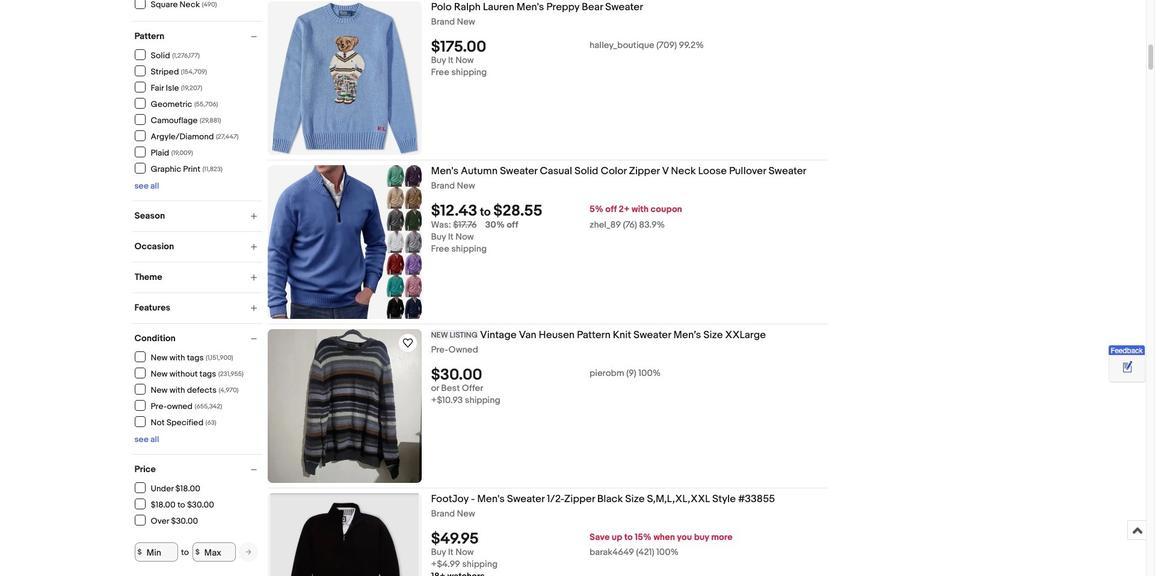 Task type: vqa. For each thing, say whether or not it's contained in the screenshot.
Vintage Van Heusen Pattern Knit Sweater Men's Size XXLarge image
yes



Task type: describe. For each thing, give the bounding box(es) containing it.
footjoy - men's sweater 1/2-zipper black size s,m,l,xl,xxl style #33855 image
[[270, 494, 418, 577]]

heading for footjoy - men's sweater 1/2-zipper black size s,m,l,xl,xxl style #33855 image
[[431, 494, 775, 506]]

Maximum Value in $ text field
[[192, 543, 236, 562]]

vintage van heusen pattern knit sweater men's size xxlarge image
[[267, 330, 421, 484]]

heading for men's autumn sweater casual solid color zipper v neck loose pullover sweater image
[[431, 165, 806, 177]]



Task type: locate. For each thing, give the bounding box(es) containing it.
heading
[[431, 1, 643, 13], [431, 165, 806, 177], [431, 330, 766, 342], [431, 494, 775, 506]]

3 heading from the top
[[431, 330, 766, 342]]

Minimum Value in $ text field
[[134, 543, 178, 562]]

1 heading from the top
[[431, 1, 643, 13]]

2 heading from the top
[[431, 165, 806, 177]]

None text field
[[431, 220, 477, 231]]

4 heading from the top
[[431, 494, 775, 506]]

heading for polo ralph lauren men's preppy bear sweater 'image'
[[431, 1, 643, 13]]

polo ralph lauren men's preppy bear sweater image
[[267, 1, 421, 155]]

watch vintage van heusen pattern knit sweater men's size xxlarge image
[[400, 336, 415, 351]]

men's autumn sweater casual solid color zipper v neck loose pullover sweater image
[[267, 165, 421, 319]]



